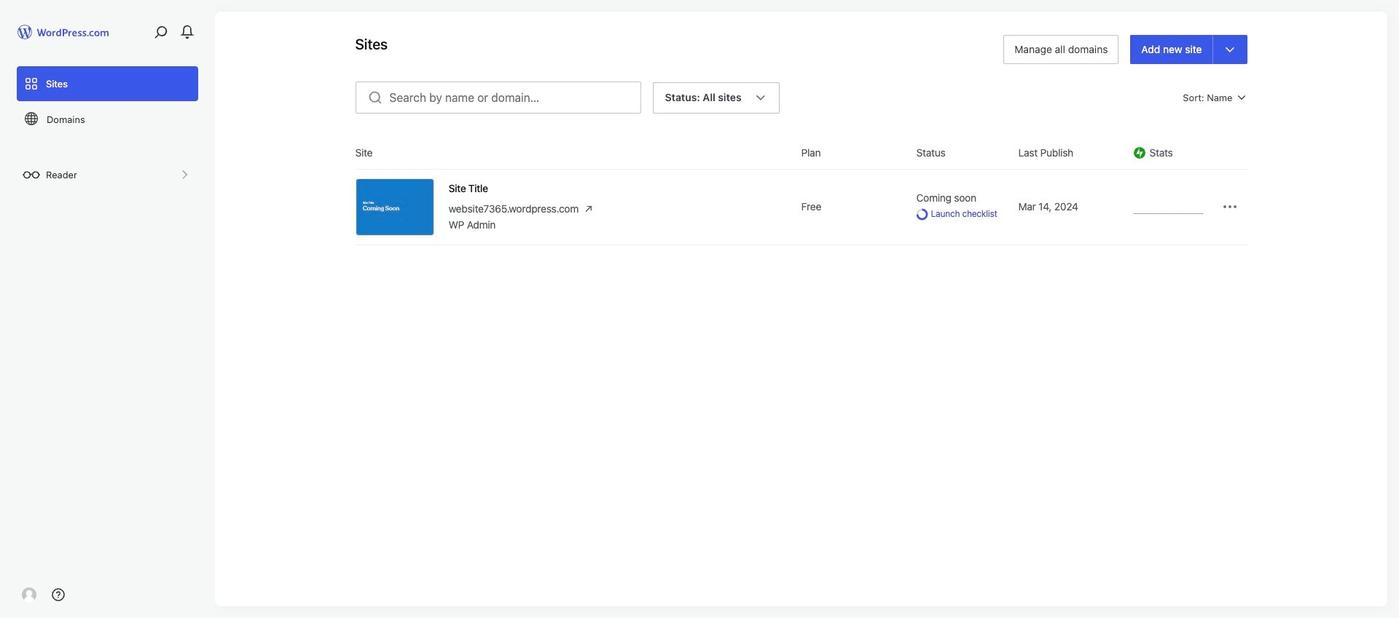 Task type: locate. For each thing, give the bounding box(es) containing it.
displaying all sites. element
[[665, 83, 742, 112]]

james peterson image
[[22, 588, 36, 603]]

toggle menu image
[[1223, 43, 1237, 56]]

(opens in a new tab) element
[[585, 202, 592, 217]]

Search search field
[[390, 82, 640, 113]]

None search field
[[355, 82, 641, 114]]

highest hourly views 0 image
[[1134, 205, 1203, 214]]



Task type: describe. For each thing, give the bounding box(es) containing it.
sorting by name. switch sorting mode image
[[1236, 92, 1248, 104]]

site actions image
[[1221, 198, 1239, 216]]



Task type: vqa. For each thing, say whether or not it's contained in the screenshot.
the bottom 'img'
no



